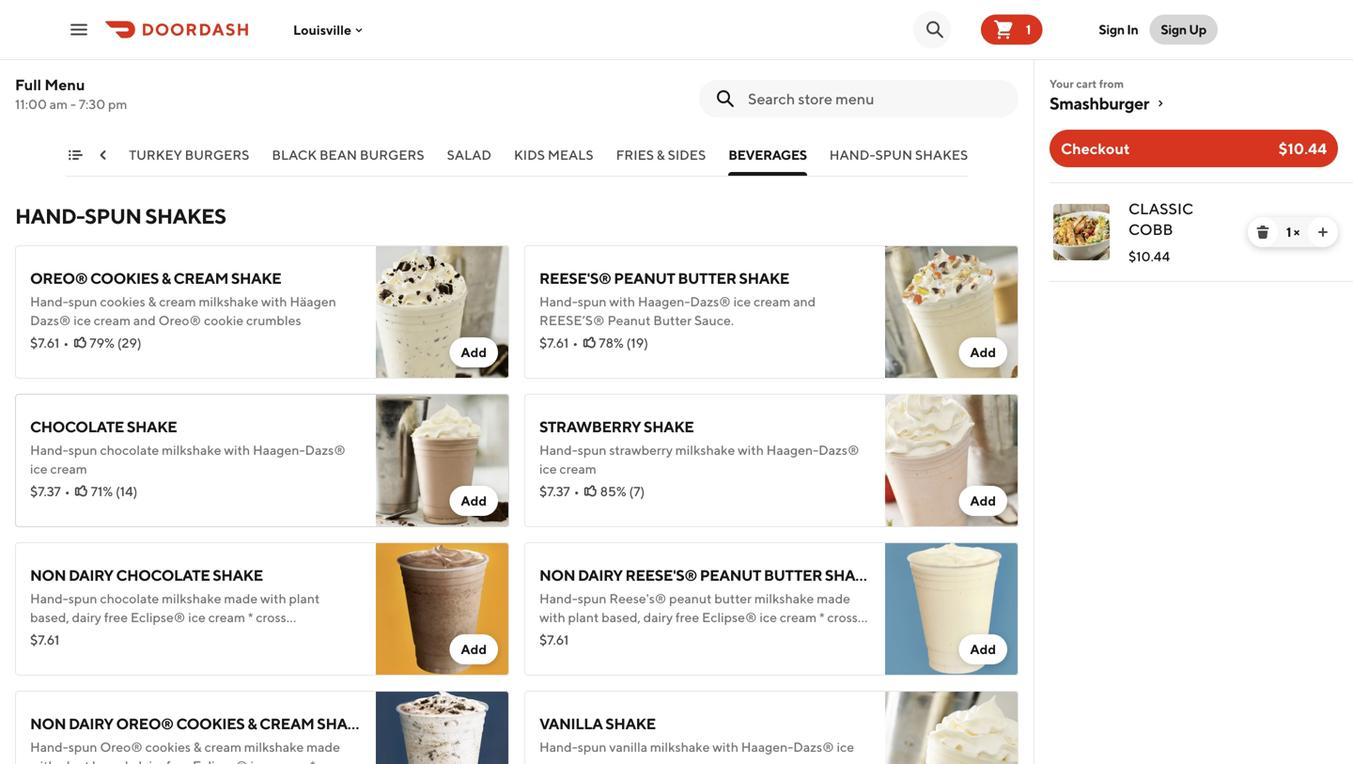 Task type: locate. For each thing, give the bounding box(es) containing it.
• down reese's®
[[573, 335, 578, 351]]

made
[[224, 591, 258, 606], [817, 591, 851, 606], [307, 739, 340, 755]]

haagen- inside chocolate shake hand-spun chocolate milkshake with haagen-dazs® ice cream
[[253, 442, 305, 458]]

1 $7.61 • from the left
[[30, 335, 69, 351]]

1 cross from the left
[[256, 610, 287, 625]]

78% (19)
[[599, 335, 649, 351]]

0 vertical spatial spun
[[876, 147, 913, 163]]

oreo® cookies & cream shake image
[[376, 245, 510, 379]]

cookies inside "oreo® cookies & cream shake hand-spun cookies & cream milkshake with häagen dazs® ice cream and oreo® cookie crumbles"
[[100, 294, 145, 309]]

cream inside chocolate shake hand-spun chocolate milkshake with haagen-dazs® ice cream
[[50, 461, 87, 477]]

cross inside the non dairy reese's® peanut butter shake hand-spun reese's® peanut butter milkshake made with plant based, dairy free eclipse® ice cream * cross contamination with dairy could occur.
[[828, 610, 858, 625]]

0 horizontal spatial butter
[[678, 269, 737, 287]]

1 vertical spatial peanut
[[700, 566, 762, 584]]

add button
[[450, 338, 498, 368], [959, 338, 1008, 368], [450, 486, 498, 516], [959, 486, 1008, 516], [450, 635, 498, 665], [959, 635, 1008, 665]]

shakes down turkey burgers button
[[145, 204, 226, 228]]

1 could from the left
[[182, 629, 216, 644]]

add button for non dairy chocolate shake
[[450, 635, 498, 665]]

made inside the non dairy reese's® peanut butter shake hand-spun reese's® peanut butter milkshake made with plant based, dairy free eclipse® ice cream * cross contamination with dairy could occur.
[[817, 591, 851, 606]]

cream inside non dairy oreo® cookies & cream shake hand-spun oreo® cookies & cream milkshake made with plant based, dairy free eclipse® ice cream * cros
[[260, 715, 314, 733]]

reese's® peanut butter shake hand-spun with haagen-dazs® ice cream and reese's® peanut butter sauce.
[[540, 269, 816, 328]]

menu up am on the left
[[45, 76, 85, 94]]

0 horizontal spatial eclipse®
[[131, 610, 186, 625]]

chocolate
[[229, 59, 323, 77], [30, 418, 124, 436], [116, 566, 210, 584]]

0 horizontal spatial oreo®
[[30, 269, 88, 287]]

hand- inside non dairy chocolate shake hand-spun chocolate milkshake made with plant based, dairy free eclipse® ice cream * cross contamination with dairy could occur.
[[30, 591, 68, 606]]

1 horizontal spatial shakes
[[916, 147, 969, 163]]

milkshake inside "oreo® cookies & cream shake hand-spun cookies & cream milkshake with häagen dazs® ice cream and oreo® cookie crumbles"
[[199, 294, 259, 309]]

menu inside button
[[689, 725, 730, 743]]

kids horizon® organic chocolate milk image
[[376, 16, 510, 149]]

0 horizontal spatial shakes
[[145, 204, 226, 228]]

(14)
[[116, 484, 138, 499]]

1 horizontal spatial could
[[692, 629, 726, 644]]

1 vertical spatial chocolate
[[100, 591, 159, 606]]

fries & sides button
[[616, 146, 706, 176]]

* inside non dairy chocolate shake hand-spun chocolate milkshake made with plant based, dairy free eclipse® ice cream * cross contamination with dairy could occur.
[[248, 610, 253, 625]]

1 horizontal spatial and
[[794, 294, 816, 309]]

contamination inside the non dairy reese's® peanut butter shake hand-spun reese's® peanut butter milkshake made with plant based, dairy free eclipse® ice cream * cross contamination with dairy could occur.
[[540, 629, 626, 644]]

and inside reese's® peanut butter shake hand-spun with haagen-dazs® ice cream and reese's® peanut butter sauce.
[[794, 294, 816, 309]]

-
[[70, 96, 76, 112]]

1 for 1
[[1027, 22, 1032, 37]]

2 burgers from the left
[[360, 147, 425, 163]]

1 vertical spatial reese's®
[[626, 566, 698, 584]]

1 horizontal spatial eclipse®
[[193, 758, 248, 764]]

hand-
[[830, 147, 876, 163], [15, 204, 85, 228]]

0 vertical spatial menu
[[45, 76, 85, 94]]

peanut up peanut
[[614, 269, 676, 287]]

made inside non dairy oreo® cookies & cream shake hand-spun oreo® cookies & cream milkshake made with plant based, dairy free eclipse® ice cream * cros
[[307, 739, 340, 755]]

2 vertical spatial plant
[[59, 758, 90, 764]]

0 vertical spatial shakes
[[916, 147, 969, 163]]

oreo®
[[30, 269, 88, 287], [116, 715, 174, 733]]

1 vertical spatial oreo®
[[116, 715, 174, 733]]

menu for full
[[45, 76, 85, 94]]

0 horizontal spatial reese's®
[[540, 269, 612, 287]]

• left 79%
[[63, 335, 69, 351]]

×
[[1294, 224, 1300, 240]]

cream inside vanilla shake hand-spun vanilla milkshake with haagen-dazs® ice cream
[[540, 758, 577, 764]]

&
[[657, 147, 665, 163], [162, 269, 171, 287], [148, 294, 157, 309], [248, 715, 257, 733], [194, 739, 202, 755]]

your
[[1050, 77, 1075, 90]]

full menu 11:00 am - 7:30 pm
[[15, 76, 127, 112]]

1 horizontal spatial oreo®
[[159, 313, 201, 328]]

2 contamination from the left
[[540, 629, 626, 644]]

$7.37 left the 85%
[[540, 484, 571, 499]]

spun inside "oreo® cookies & cream shake hand-spun cookies & cream milkshake with häagen dazs® ice cream and oreo® cookie crumbles"
[[68, 294, 97, 309]]

0 horizontal spatial oreo®
[[100, 739, 143, 755]]

dairy inside non dairy chocolate shake hand-spun chocolate milkshake made with plant based, dairy free eclipse® ice cream * cross contamination with dairy could occur.
[[69, 566, 113, 584]]

$7.61 • left 79%
[[30, 335, 69, 351]]

0 horizontal spatial $7.61 •
[[30, 335, 69, 351]]

häagen
[[290, 294, 336, 309]]

$10.44
[[1279, 140, 1328, 157], [1129, 249, 1171, 264]]

hand-
[[30, 294, 68, 309], [540, 294, 578, 309], [30, 442, 68, 458], [540, 442, 578, 458], [30, 591, 68, 606], [540, 591, 578, 606], [30, 739, 68, 755], [540, 739, 578, 755]]

• for reese's®
[[573, 335, 578, 351]]

71% (14)
[[91, 484, 138, 499]]

sign for sign up
[[1162, 22, 1187, 37]]

menu
[[45, 76, 85, 94], [689, 725, 730, 743]]

milkshake inside vanilla shake hand-spun vanilla milkshake with haagen-dazs® ice cream
[[651, 739, 710, 755]]

$10.44 down cobb
[[1129, 249, 1171, 264]]

0 horizontal spatial contamination
[[30, 629, 117, 644]]

eclipse® inside non dairy oreo® cookies & cream shake hand-spun oreo® cookies & cream milkshake made with plant based, dairy free eclipse® ice cream * cros
[[193, 758, 248, 764]]

haagen- inside strawberry shake hand-spun strawberry milkshake with haagen-dazs® ice cream
[[767, 442, 819, 458]]

0 horizontal spatial cookies
[[90, 269, 159, 287]]

* inside the non dairy reese's® peanut butter shake hand-spun reese's® peanut butter milkshake made with plant based, dairy free eclipse® ice cream * cross contamination with dairy could occur.
[[820, 610, 825, 625]]

butter
[[654, 313, 692, 328]]

0 horizontal spatial kids
[[30, 59, 64, 77]]

0 vertical spatial kids
[[30, 59, 64, 77]]

1 vertical spatial cookies
[[145, 739, 191, 755]]

based, inside non dairy oreo® cookies & cream shake hand-spun oreo® cookies & cream milkshake made with plant based, dairy free eclipse® ice cream * cros
[[92, 758, 132, 764]]

haagen-
[[638, 294, 690, 309], [253, 442, 305, 458], [767, 442, 819, 458], [742, 739, 794, 755]]

cream
[[159, 294, 196, 309], [754, 294, 791, 309], [94, 313, 131, 328], [50, 461, 87, 477], [560, 461, 597, 477], [208, 610, 245, 625], [780, 610, 817, 625], [205, 739, 242, 755], [271, 758, 308, 764], [540, 758, 577, 764]]

add for oreo® cookies & cream shake
[[461, 345, 487, 360]]

1 horizontal spatial cross
[[828, 610, 858, 625]]

non inside the non dairy reese's® peanut butter shake hand-spun reese's® peanut butter milkshake made with plant based, dairy free eclipse® ice cream * cross contamination with dairy could occur.
[[540, 566, 576, 584]]

1 $7.37 from the left
[[30, 484, 61, 499]]

based,
[[30, 610, 69, 625], [602, 610, 641, 625], [92, 758, 132, 764]]

burgers right turkey
[[185, 147, 250, 163]]

0 horizontal spatial dairy
[[148, 629, 180, 644]]

burgers right bean
[[360, 147, 425, 163]]

1 horizontal spatial oreo®
[[116, 715, 174, 733]]

1 occur. from the left
[[219, 629, 254, 644]]

2 chocolate from the top
[[100, 591, 159, 606]]

1 horizontal spatial occur.
[[728, 629, 764, 644]]

occur. inside the non dairy reese's® peanut butter shake hand-spun reese's® peanut butter milkshake made with plant based, dairy free eclipse® ice cream * cross contamination with dairy could occur.
[[728, 629, 764, 644]]

spun
[[876, 147, 913, 163], [85, 204, 142, 228]]

• left the 85%
[[574, 484, 580, 499]]

$10.44 for checkout
[[1279, 140, 1328, 157]]

1 burgers from the left
[[185, 147, 250, 163]]

hand- inside non dairy oreo® cookies & cream shake hand-spun oreo® cookies & cream milkshake made with plant based, dairy free eclipse® ice cream * cros
[[30, 739, 68, 755]]

1 horizontal spatial $10.44
[[1279, 140, 1328, 157]]

0 vertical spatial cookies
[[100, 294, 145, 309]]

black bean burgers button
[[272, 146, 425, 176]]

0 horizontal spatial could
[[182, 629, 216, 644]]

checkout
[[1062, 140, 1131, 157]]

eclipse®
[[131, 610, 186, 625], [702, 610, 757, 625], [193, 758, 248, 764]]

$7.37 • left the 85%
[[540, 484, 580, 499]]

*
[[248, 610, 253, 625], [820, 610, 825, 625], [310, 758, 316, 764]]

2 $7.37 • from the left
[[540, 484, 580, 499]]

0 vertical spatial peanut
[[614, 269, 676, 287]]

made inside non dairy chocolate shake hand-spun chocolate milkshake made with plant based, dairy free eclipse® ice cream * cross contamination with dairy could occur.
[[224, 591, 258, 606]]

1 for 1 ×
[[1287, 224, 1292, 240]]

0 horizontal spatial made
[[224, 591, 258, 606]]

2 dairy from the left
[[658, 629, 689, 644]]

0 horizontal spatial hand-
[[15, 204, 85, 228]]

1 horizontal spatial dairy
[[658, 629, 689, 644]]

spun down "item search" search box
[[876, 147, 913, 163]]

am
[[50, 96, 68, 112]]

cart
[[1077, 77, 1098, 90]]

1 left × at the right top of the page
[[1287, 224, 1292, 240]]

could
[[182, 629, 216, 644], [692, 629, 726, 644]]

1 vertical spatial butter
[[764, 566, 823, 584]]

ice inside reese's® peanut butter shake hand-spun with haagen-dazs® ice cream and reese's® peanut butter sauce.
[[734, 294, 751, 309]]

1 chocolate from the top
[[100, 442, 159, 458]]

$7.37 • for strawberry
[[540, 484, 580, 499]]

1 vertical spatial chocolate
[[30, 418, 124, 436]]

$7.37 left 71%
[[30, 484, 61, 499]]

1 horizontal spatial peanut
[[700, 566, 762, 584]]

1 vertical spatial cream
[[260, 715, 314, 733]]

79%
[[90, 335, 115, 351]]

fries
[[616, 147, 654, 163]]

2 sign from the left
[[1162, 22, 1187, 37]]

2 horizontal spatial dairy
[[644, 610, 673, 625]]

1 vertical spatial 1
[[1287, 224, 1292, 240]]

1 horizontal spatial butter
[[764, 566, 823, 584]]

hand-spun shakes down scroll menu navigation left icon
[[15, 204, 226, 228]]

1 horizontal spatial *
[[310, 758, 316, 764]]

0 horizontal spatial $10.44
[[1129, 249, 1171, 264]]

plant
[[289, 591, 320, 606], [568, 610, 599, 625], [59, 758, 90, 764]]

0 horizontal spatial menu
[[45, 76, 85, 94]]

sign for sign in
[[1099, 22, 1125, 37]]

hand- down "item search" search box
[[830, 147, 876, 163]]

sign left in
[[1099, 22, 1125, 37]]

1 horizontal spatial reese's®
[[626, 566, 698, 584]]

cross
[[256, 610, 287, 625], [828, 610, 858, 625]]

1 horizontal spatial 1
[[1287, 224, 1292, 240]]

1 horizontal spatial cream
[[260, 715, 314, 733]]

1 $7.37 • from the left
[[30, 484, 70, 499]]

2 $7.37 from the left
[[540, 484, 571, 499]]

$7.61 • down reese's®
[[540, 335, 578, 351]]

$7.37 • for chocolate
[[30, 484, 70, 499]]

2 horizontal spatial free
[[676, 610, 700, 625]]

1 dairy from the left
[[148, 629, 180, 644]]

0 vertical spatial 1
[[1027, 22, 1032, 37]]

plant inside non dairy oreo® cookies & cream shake hand-spun oreo® cookies & cream milkshake made with plant based, dairy free eclipse® ice cream * cros
[[59, 758, 90, 764]]

0 vertical spatial cream
[[174, 269, 229, 287]]

$7.37 •
[[30, 484, 70, 499], [540, 484, 580, 499]]

0 vertical spatial butter
[[678, 269, 737, 287]]

$7.61 •
[[30, 335, 69, 351], [540, 335, 578, 351]]

turkey burgers
[[129, 147, 250, 163]]

0 horizontal spatial cream
[[174, 269, 229, 287]]

cream inside reese's® peanut butter shake hand-spun with haagen-dazs® ice cream and reese's® peanut butter sauce.
[[754, 294, 791, 309]]

salad button
[[447, 146, 492, 176]]

2 $7.61 • from the left
[[540, 335, 578, 351]]

turkey
[[129, 147, 182, 163]]

0 horizontal spatial burgers
[[185, 147, 250, 163]]

reese's® inside reese's® peanut butter shake hand-spun with haagen-dazs® ice cream and reese's® peanut butter sauce.
[[540, 269, 612, 287]]

1 horizontal spatial $7.37 •
[[540, 484, 580, 499]]

reese's®
[[540, 269, 612, 287], [626, 566, 698, 584]]

2 could from the left
[[692, 629, 726, 644]]

0 vertical spatial hand-spun shakes
[[830, 147, 969, 163]]

dazs® inside reese's® peanut butter shake hand-spun with haagen-dazs® ice cream and reese's® peanut butter sauce.
[[690, 294, 731, 309]]

peanut
[[608, 313, 651, 328]]

0 horizontal spatial plant
[[59, 758, 90, 764]]

chocolate inside chocolate shake hand-spun chocolate milkshake with haagen-dazs® ice cream
[[100, 442, 159, 458]]

cookies
[[100, 294, 145, 309], [145, 739, 191, 755]]

$7.61 • for oreo®
[[30, 335, 69, 351]]

1 vertical spatial shakes
[[145, 204, 226, 228]]

1 horizontal spatial menu
[[689, 725, 730, 743]]

dairy
[[148, 629, 180, 644], [658, 629, 689, 644]]

dairy inside the non dairy reese's® peanut butter shake hand-spun reese's® peanut butter milkshake made with plant based, dairy free eclipse® ice cream * cross contamination with dairy could occur.
[[658, 629, 689, 644]]

0 horizontal spatial $7.37 •
[[30, 484, 70, 499]]

sign
[[1099, 22, 1125, 37], [1162, 22, 1187, 37]]

1 horizontal spatial contamination
[[540, 629, 626, 644]]

• for oreo®
[[63, 335, 69, 351]]

1 horizontal spatial based,
[[92, 758, 132, 764]]

1 left sign in
[[1027, 22, 1032, 37]]

1 vertical spatial oreo®
[[100, 739, 143, 755]]

menu inside full menu 11:00 am - 7:30 pm
[[45, 76, 85, 94]]

open menu image
[[68, 18, 90, 41]]

dairy inside the non dairy reese's® peanut butter shake hand-spun reese's® peanut butter milkshake made with plant based, dairy free eclipse® ice cream * cross contamination with dairy could occur.
[[578, 566, 623, 584]]

hand- inside chocolate shake hand-spun chocolate milkshake with haagen-dazs® ice cream
[[30, 442, 68, 458]]

chocolate down louisville
[[229, 59, 323, 77]]

1 horizontal spatial spun
[[876, 147, 913, 163]]

contamination
[[30, 629, 117, 644], [540, 629, 626, 644]]

0 horizontal spatial based,
[[30, 610, 69, 625]]

chocolate down (14)
[[116, 566, 210, 584]]

$7.37 • left 71%
[[30, 484, 70, 499]]

1 vertical spatial and
[[133, 313, 156, 328]]

hand- inside the non dairy reese's® peanut butter shake hand-spun reese's® peanut butter milkshake made with plant based, dairy free eclipse® ice cream * cross contamination with dairy could occur.
[[540, 591, 578, 606]]

0 horizontal spatial sign
[[1099, 22, 1125, 37]]

chocolate up 71%
[[30, 418, 124, 436]]

menu right view
[[689, 725, 730, 743]]

$10.44 up × at the right top of the page
[[1279, 140, 1328, 157]]

sign left up
[[1162, 22, 1187, 37]]

cookies inside non dairy oreo® cookies & cream shake hand-spun oreo® cookies & cream milkshake made with plant based, dairy free eclipse® ice cream * cros
[[176, 715, 245, 733]]

non for non dairy chocolate shake
[[30, 566, 66, 584]]

0 horizontal spatial cross
[[256, 610, 287, 625]]

1 horizontal spatial $7.61 •
[[540, 335, 578, 351]]

with inside "oreo® cookies & cream shake hand-spun cookies & cream milkshake with häagen dazs® ice cream and oreo® cookie crumbles"
[[261, 294, 287, 309]]

spun
[[68, 294, 97, 309], [578, 294, 607, 309], [68, 442, 97, 458], [578, 442, 607, 458], [68, 591, 97, 606], [578, 591, 607, 606], [68, 739, 97, 755], [578, 739, 607, 755]]

1 horizontal spatial made
[[307, 739, 340, 755]]

1 vertical spatial cookies
[[176, 715, 245, 733]]

classic
[[1129, 200, 1194, 218]]

0 horizontal spatial 1
[[1027, 22, 1032, 37]]

0 vertical spatial cookies
[[90, 269, 159, 287]]

1 sign from the left
[[1099, 22, 1125, 37]]

shake
[[231, 269, 281, 287], [739, 269, 790, 287], [127, 418, 177, 436], [644, 418, 694, 436], [213, 566, 263, 584], [825, 566, 876, 584], [317, 715, 367, 733], [606, 715, 656, 733]]

dazs® inside strawberry shake hand-spun strawberry milkshake with haagen-dazs® ice cream
[[819, 442, 860, 458]]

0 horizontal spatial free
[[104, 610, 128, 625]]

add for non dairy reese's® peanut butter shake
[[971, 642, 997, 657]]

add for non dairy chocolate shake
[[461, 642, 487, 657]]

0 vertical spatial $10.44
[[1279, 140, 1328, 157]]

view
[[651, 725, 686, 743]]

1 contamination from the left
[[30, 629, 117, 644]]

• left 71%
[[65, 484, 70, 499]]

0 vertical spatial oreo®
[[30, 269, 88, 287]]

11:00
[[15, 96, 47, 112]]

1 horizontal spatial burgers
[[360, 147, 425, 163]]

oreo®
[[159, 313, 201, 328], [100, 739, 143, 755]]

occur.
[[219, 629, 254, 644], [728, 629, 764, 644]]

reese's® up reese's®
[[626, 566, 698, 584]]

shakes down "item search" search box
[[916, 147, 969, 163]]

0 vertical spatial and
[[794, 294, 816, 309]]

1 vertical spatial hand-
[[15, 204, 85, 228]]

1 horizontal spatial $7.37
[[540, 484, 571, 499]]

2 vertical spatial chocolate
[[116, 566, 210, 584]]

hand- down show menu categories image
[[15, 204, 85, 228]]

2 occur. from the left
[[728, 629, 764, 644]]

butter inside the non dairy reese's® peanut butter shake hand-spun reese's® peanut butter milkshake made with plant based, dairy free eclipse® ice cream * cross contamination with dairy could occur.
[[764, 566, 823, 584]]

with inside chocolate shake hand-spun chocolate milkshake with haagen-dazs® ice cream
[[224, 442, 250, 458]]

haagen- for chocolate shake
[[253, 442, 305, 458]]

free inside non dairy oreo® cookies & cream shake hand-spun oreo® cookies & cream milkshake made with plant based, dairy free eclipse® ice cream * cros
[[166, 758, 190, 764]]

haagen- for strawberry shake
[[767, 442, 819, 458]]

could inside non dairy chocolate shake hand-spun chocolate milkshake made with plant based, dairy free eclipse® ice cream * cross contamination with dairy could occur.
[[182, 629, 216, 644]]

non
[[30, 566, 66, 584], [540, 566, 576, 584], [30, 715, 66, 733]]

kids inside button
[[514, 147, 545, 163]]

0 vertical spatial oreo®
[[159, 313, 201, 328]]

1 vertical spatial kids
[[514, 147, 545, 163]]

sauce.
[[695, 313, 734, 328]]

haagen- for reese's® peanut butter shake
[[638, 294, 690, 309]]

add for reese's® peanut butter shake
[[971, 345, 997, 360]]

•
[[63, 335, 69, 351], [573, 335, 578, 351], [65, 484, 70, 499], [574, 484, 580, 499]]

1 horizontal spatial hand-
[[830, 147, 876, 163]]

cream inside non dairy chocolate shake hand-spun chocolate milkshake made with plant based, dairy free eclipse® ice cream * cross contamination with dairy could occur.
[[208, 610, 245, 625]]

hand-spun shakes
[[830, 147, 969, 163], [15, 204, 226, 228]]

reese's®
[[540, 313, 605, 328]]

hand- inside strawberry shake hand-spun strawberry milkshake with haagen-dazs® ice cream
[[540, 442, 578, 458]]

1 horizontal spatial cookies
[[176, 715, 245, 733]]

kids up $2.82
[[30, 59, 64, 77]]

peanut up butter
[[700, 566, 762, 584]]

0 horizontal spatial *
[[248, 610, 253, 625]]

spun down scroll menu navigation left icon
[[85, 204, 142, 228]]

0 horizontal spatial hand-spun shakes
[[15, 204, 226, 228]]

kids
[[30, 59, 64, 77], [514, 147, 545, 163]]

1 vertical spatial plant
[[568, 610, 599, 625]]

oreo® inside non dairy oreo® cookies & cream shake hand-spun oreo® cookies & cream milkshake made with plant based, dairy free eclipse® ice cream * cros
[[100, 739, 143, 755]]

2 horizontal spatial based,
[[602, 610, 641, 625]]

strawberry shake hand-spun strawberry milkshake with haagen-dazs® ice cream
[[540, 418, 860, 477]]

1 ×
[[1287, 224, 1300, 240]]

0 horizontal spatial and
[[133, 313, 156, 328]]

ice inside non dairy oreo® cookies & cream shake hand-spun oreo® cookies & cream milkshake made with plant based, dairy free eclipse® ice cream * cros
[[250, 758, 268, 764]]

2 cross from the left
[[828, 610, 858, 625]]

0 vertical spatial plant
[[289, 591, 320, 606]]

2 horizontal spatial *
[[820, 610, 825, 625]]

1 vertical spatial menu
[[689, 725, 730, 743]]

from
[[1100, 77, 1125, 90]]

& inside button
[[657, 147, 665, 163]]

add button for oreo® cookies & cream shake
[[450, 338, 498, 368]]

1 horizontal spatial dairy
[[134, 758, 164, 764]]

reese's® up reese's®
[[540, 269, 612, 287]]

0 vertical spatial chocolate
[[100, 442, 159, 458]]

cookies
[[90, 269, 159, 287], [176, 715, 245, 733]]

hand-spun shakes down "item search" search box
[[830, 147, 969, 163]]

dairy inside non dairy chocolate shake hand-spun chocolate milkshake made with plant based, dairy free eclipse® ice cream * cross contamination with dairy could occur.
[[148, 629, 180, 644]]

milkshake
[[199, 294, 259, 309], [162, 442, 222, 458], [676, 442, 736, 458], [162, 591, 222, 606], [755, 591, 815, 606], [244, 739, 304, 755], [651, 739, 710, 755]]

spun inside button
[[876, 147, 913, 163]]

0 vertical spatial reese's®
[[540, 269, 612, 287]]

dairy for reese's®
[[578, 566, 623, 584]]

with inside non dairy oreo® cookies & cream shake hand-spun oreo® cookies & cream milkshake made with plant based, dairy free eclipse® ice cream * cros
[[30, 758, 56, 764]]

add
[[461, 345, 487, 360], [971, 345, 997, 360], [461, 493, 487, 509], [971, 493, 997, 509], [461, 642, 487, 657], [971, 642, 997, 657]]

1 horizontal spatial hand-spun shakes
[[830, 147, 969, 163]]

kids left meals
[[514, 147, 545, 163]]

$10.44 for classic cobb
[[1129, 249, 1171, 264]]



Task type: describe. For each thing, give the bounding box(es) containing it.
$7.37 for chocolate
[[30, 484, 61, 499]]

non dairy oreo® cookies & cream shake hand-spun oreo® cookies & cream milkshake made with plant based, dairy free eclipse® ice cream * cros
[[30, 715, 367, 764]]

dairy for oreo®
[[69, 715, 113, 733]]

classic cobb
[[1129, 200, 1194, 238]]

turkey burgers button
[[129, 146, 250, 176]]

with inside strawberry shake hand-spun strawberry milkshake with haagen-dazs® ice cream
[[738, 442, 764, 458]]

oreo® cookies & cream shake hand-spun cookies & cream milkshake with häagen dazs® ice cream and oreo® cookie crumbles
[[30, 269, 336, 328]]

spun inside non dairy chocolate shake hand-spun chocolate milkshake made with plant based, dairy free eclipse® ice cream * cross contamination with dairy could occur.
[[68, 591, 97, 606]]

milkshake inside the non dairy reese's® peanut butter shake hand-spun reese's® peanut butter milkshake made with plant based, dairy free eclipse® ice cream * cross contamination with dairy could occur.
[[755, 591, 815, 606]]

organic
[[154, 59, 227, 77]]

spun inside strawberry shake hand-spun strawberry milkshake with haagen-dazs® ice cream
[[578, 442, 607, 458]]

eclipse® inside the non dairy reese's® peanut butter shake hand-spun reese's® peanut butter milkshake made with plant based, dairy free eclipse® ice cream * cross contamination with dairy could occur.
[[702, 610, 757, 625]]

smashburger
[[1050, 93, 1150, 113]]

spun inside vanilla shake hand-spun vanilla milkshake with haagen-dazs® ice cream
[[578, 739, 607, 755]]

kids for kids horizon® organic chocolate milk
[[30, 59, 64, 77]]

menu for view
[[689, 725, 730, 743]]

based, inside the non dairy reese's® peanut butter shake hand-spun reese's® peanut butter milkshake made with plant based, dairy free eclipse® ice cream * cross contamination with dairy could occur.
[[602, 610, 641, 625]]

ice inside strawberry shake hand-spun strawberry milkshake with haagen-dazs® ice cream
[[540, 461, 557, 477]]

shakes inside button
[[916, 147, 969, 163]]

milkshake inside non dairy oreo® cookies & cream shake hand-spun oreo® cookies & cream milkshake made with plant based, dairy free eclipse® ice cream * cros
[[244, 739, 304, 755]]

view menu button
[[613, 716, 741, 753]]

spun inside the non dairy reese's® peanut butter shake hand-spun reese's® peanut butter milkshake made with plant based, dairy free eclipse® ice cream * cross contamination with dairy could occur.
[[578, 591, 607, 606]]

78%
[[599, 335, 624, 351]]

$7.61 • for reese's®
[[540, 335, 578, 351]]

pm
[[108, 96, 127, 112]]

crumbles
[[246, 313, 301, 328]]

$7.37 for strawberry
[[540, 484, 571, 499]]

chocolate inside chocolate shake hand-spun chocolate milkshake with haagen-dazs® ice cream
[[30, 418, 124, 436]]

vanilla shake hand-spun vanilla milkshake with haagen-dazs® ice cream
[[540, 715, 855, 764]]

sign up
[[1162, 22, 1207, 37]]

classic cobb image
[[1054, 204, 1110, 260]]

meals
[[548, 147, 594, 163]]

Item Search search field
[[748, 88, 1004, 109]]

sign in link
[[1088, 11, 1150, 48]]

plant inside non dairy chocolate shake hand-spun chocolate milkshake made with plant based, dairy free eclipse® ice cream * cross contamination with dairy could occur.
[[289, 591, 320, 606]]

non dairy reese's® peanut butter shake hand-spun reese's® peanut butter milkshake made with plant based, dairy free eclipse® ice cream * cross contamination with dairy could occur.
[[540, 566, 876, 644]]

with inside vanilla shake hand-spun vanilla milkshake with haagen-dazs® ice cream
[[713, 739, 739, 755]]

remove item from cart image
[[1256, 225, 1271, 240]]

cross inside non dairy chocolate shake hand-spun chocolate milkshake made with plant based, dairy free eclipse® ice cream * cross contamination with dairy could occur.
[[256, 610, 287, 625]]

show menu categories image
[[68, 148, 83, 163]]

dairy for chocolate
[[69, 566, 113, 584]]

$2.82
[[30, 87, 64, 102]]

kids horizon® organic chocolate milk
[[30, 59, 363, 77]]

chocolate shake image
[[376, 394, 510, 527]]

eclipse® inside non dairy chocolate shake hand-spun chocolate milkshake made with plant based, dairy free eclipse® ice cream * cross contamination with dairy could occur.
[[131, 610, 186, 625]]

spun inside chocolate shake hand-spun chocolate milkshake with haagen-dazs® ice cream
[[68, 442, 97, 458]]

beverages
[[729, 147, 807, 163]]

contamination inside non dairy chocolate shake hand-spun chocolate milkshake made with plant based, dairy free eclipse® ice cream * cross contamination with dairy could occur.
[[30, 629, 117, 644]]

0 vertical spatial chocolate
[[229, 59, 323, 77]]

your cart from
[[1050, 77, 1125, 90]]

ice inside "oreo® cookies & cream shake hand-spun cookies & cream milkshake with häagen dazs® ice cream and oreo® cookie crumbles"
[[74, 313, 91, 328]]

(7)
[[629, 484, 645, 499]]

7:30
[[79, 96, 105, 112]]

dairy inside non dairy oreo® cookies & cream shake hand-spun oreo® cookies & cream milkshake made with plant based, dairy free eclipse® ice cream * cros
[[134, 758, 164, 764]]

85% (7)
[[600, 484, 645, 499]]

full
[[15, 76, 41, 94]]

chocolate inside non dairy chocolate shake hand-spun chocolate milkshake made with plant based, dairy free eclipse® ice cream * cross contamination with dairy could occur.
[[100, 591, 159, 606]]

strawberry shake image
[[886, 394, 1019, 527]]

strawberry
[[610, 442, 673, 458]]

fries & sides
[[616, 147, 706, 163]]

occur. inside non dairy chocolate shake hand-spun chocolate milkshake made with plant based, dairy free eclipse® ice cream * cross contamination with dairy could occur.
[[219, 629, 254, 644]]

hand- inside "oreo® cookies & cream shake hand-spun cookies & cream milkshake with häagen dazs® ice cream and oreo® cookie crumbles"
[[30, 294, 68, 309]]

hand- inside reese's® peanut butter shake hand-spun with haagen-dazs® ice cream and reese's® peanut butter sauce.
[[540, 294, 578, 309]]

up
[[1190, 22, 1207, 37]]

add button for chocolate shake
[[450, 486, 498, 516]]

kids for kids meals
[[514, 147, 545, 163]]

vanilla
[[610, 739, 648, 755]]

1 vertical spatial hand-spun shakes
[[15, 204, 226, 228]]

louisville
[[293, 22, 352, 37]]

milkshake inside non dairy chocolate shake hand-spun chocolate milkshake made with plant based, dairy free eclipse® ice cream * cross contamination with dairy could occur.
[[162, 591, 222, 606]]

cream inside the non dairy reese's® peanut butter shake hand-spun reese's® peanut butter milkshake made with plant based, dairy free eclipse® ice cream * cross contamination with dairy could occur.
[[780, 610, 817, 625]]

shake inside reese's® peanut butter shake hand-spun with haagen-dazs® ice cream and reese's® peanut butter sauce.
[[739, 269, 790, 287]]

sign up link
[[1150, 15, 1219, 45]]

scroll menu navigation left image
[[96, 148, 111, 163]]

non dairy chocolate shake image
[[376, 543, 510, 676]]

(19)
[[627, 335, 649, 351]]

dazs® inside vanilla shake hand-spun vanilla milkshake with haagen-dazs® ice cream
[[794, 739, 835, 755]]

1 button
[[981, 15, 1043, 45]]

reese's® inside the non dairy reese's® peanut butter shake hand-spun reese's® peanut butter milkshake made with plant based, dairy free eclipse® ice cream * cross contamination with dairy could occur.
[[626, 566, 698, 584]]

dairy inside non dairy chocolate shake hand-spun chocolate milkshake made with plant based, dairy free eclipse® ice cream * cross contamination with dairy could occur.
[[72, 610, 102, 625]]

oreo® inside "oreo® cookies & cream shake hand-spun cookies & cream milkshake with häagen dazs® ice cream and oreo® cookie crumbles"
[[30, 269, 88, 287]]

with inside reese's® peanut butter shake hand-spun with haagen-dazs® ice cream and reese's® peanut butter sauce.
[[610, 294, 636, 309]]

based, inside non dairy chocolate shake hand-spun chocolate milkshake made with plant based, dairy free eclipse® ice cream * cross contamination with dairy could occur.
[[30, 610, 69, 625]]

salad
[[447, 147, 492, 163]]

peanut inside reese's® peanut butter shake hand-spun with haagen-dazs® ice cream and reese's® peanut butter sauce.
[[614, 269, 676, 287]]

shake inside the non dairy reese's® peanut butter shake hand-spun reese's® peanut butter milkshake made with plant based, dairy free eclipse® ice cream * cross contamination with dairy could occur.
[[825, 566, 876, 584]]

milkshake inside strawberry shake hand-spun strawberry milkshake with haagen-dazs® ice cream
[[676, 442, 736, 458]]

milk
[[326, 59, 363, 77]]

dazs® for strawberry shake
[[819, 442, 860, 458]]

vanilla shake image
[[886, 691, 1019, 764]]

cookie
[[204, 313, 244, 328]]

add button for non dairy reese's® peanut butter shake
[[959, 635, 1008, 665]]

black
[[272, 147, 317, 163]]

cobb
[[1129, 220, 1174, 238]]

dazs® for reese's® peanut butter shake
[[690, 294, 731, 309]]

add button for strawberry shake
[[959, 486, 1008, 516]]

chocolate shake hand-spun chocolate milkshake with haagen-dazs® ice cream
[[30, 418, 346, 477]]

dazs® for chocolate shake
[[305, 442, 346, 458]]

reese's® peanut butter shake image
[[886, 245, 1019, 379]]

non for non dairy reese's® peanut butter shake
[[540, 566, 576, 584]]

dazs® inside "oreo® cookies & cream shake hand-spun cookies & cream milkshake with häagen dazs® ice cream and oreo® cookie crumbles"
[[30, 313, 71, 328]]

louisville button
[[293, 22, 367, 37]]

ice inside vanilla shake hand-spun vanilla milkshake with haagen-dazs® ice cream
[[837, 739, 855, 755]]

hand-spun shakes button
[[830, 146, 969, 176]]

haagen- inside vanilla shake hand-spun vanilla milkshake with haagen-dazs® ice cream
[[742, 739, 794, 755]]

chocolate inside non dairy chocolate shake hand-spun chocolate milkshake made with plant based, dairy free eclipse® ice cream * cross contamination with dairy could occur.
[[116, 566, 210, 584]]

bean
[[320, 147, 357, 163]]

butter inside reese's® peanut butter shake hand-spun with haagen-dazs® ice cream and reese's® peanut butter sauce.
[[678, 269, 737, 287]]

oreo® inside "oreo® cookies & cream shake hand-spun cookies & cream milkshake with häagen dazs® ice cream and oreo® cookie crumbles"
[[159, 313, 201, 328]]

could inside the non dairy reese's® peanut butter shake hand-spun reese's® peanut butter milkshake made with plant based, dairy free eclipse® ice cream * cross contamination with dairy could occur.
[[692, 629, 726, 644]]

vanilla
[[540, 715, 603, 733]]

oreo® inside non dairy oreo® cookies & cream shake hand-spun oreo® cookies & cream milkshake made with plant based, dairy free eclipse® ice cream * cros
[[116, 715, 174, 733]]

peanut inside the non dairy reese's® peanut butter shake hand-spun reese's® peanut butter milkshake made with plant based, dairy free eclipse® ice cream * cross contamination with dairy could occur.
[[700, 566, 762, 584]]

and inside "oreo® cookies & cream shake hand-spun cookies & cream milkshake with häagen dazs® ice cream and oreo® cookie crumbles"
[[133, 313, 156, 328]]

cookies inside non dairy oreo® cookies & cream shake hand-spun oreo® cookies & cream milkshake made with plant based, dairy free eclipse® ice cream * cros
[[145, 739, 191, 755]]

1 vertical spatial spun
[[85, 204, 142, 228]]

sign in
[[1099, 22, 1139, 37]]

view menu
[[651, 725, 730, 743]]

kids meals button
[[514, 146, 594, 176]]

hand- inside button
[[830, 147, 876, 163]]

peanut
[[670, 591, 712, 606]]

spun inside reese's® peanut butter shake hand-spun with haagen-dazs® ice cream and reese's® peanut butter sauce.
[[578, 294, 607, 309]]

non inside non dairy oreo® cookies & cream shake hand-spun oreo® cookies & cream milkshake made with plant based, dairy free eclipse® ice cream * cros
[[30, 715, 66, 733]]

• for chocolate
[[65, 484, 70, 499]]

add button for reese's® peanut butter shake
[[959, 338, 1008, 368]]

horizon®
[[67, 59, 152, 77]]

non dairy chocolate shake hand-spun chocolate milkshake made with plant based, dairy free eclipse® ice cream * cross contamination with dairy could occur.
[[30, 566, 320, 644]]

71%
[[91, 484, 113, 499]]

sides
[[668, 147, 706, 163]]

add for strawberry shake
[[971, 493, 997, 509]]

milkshake inside chocolate shake hand-spun chocolate milkshake with haagen-dazs® ice cream
[[162, 442, 222, 458]]

plant inside the non dairy reese's® peanut butter shake hand-spun reese's® peanut butter milkshake made with plant based, dairy free eclipse® ice cream * cross contamination with dairy could occur.
[[568, 610, 599, 625]]

black bean burgers
[[272, 147, 425, 163]]

cookies inside "oreo® cookies & cream shake hand-spun cookies & cream milkshake with häagen dazs® ice cream and oreo® cookie crumbles"
[[90, 269, 159, 287]]

cream inside "oreo® cookies & cream shake hand-spun cookies & cream milkshake with häagen dazs® ice cream and oreo® cookie crumbles"
[[174, 269, 229, 287]]

dairy inside the non dairy reese's® peanut butter shake hand-spun reese's® peanut butter milkshake made with plant based, dairy free eclipse® ice cream * cross contamination with dairy could occur.
[[644, 610, 673, 625]]

non dairy reese's® peanut butter shake image
[[886, 543, 1019, 676]]

free inside non dairy chocolate shake hand-spun chocolate milkshake made with plant based, dairy free eclipse® ice cream * cross contamination with dairy could occur.
[[104, 610, 128, 625]]

(29)
[[117, 335, 142, 351]]

ice inside the non dairy reese's® peanut butter shake hand-spun reese's® peanut butter milkshake made with plant based, dairy free eclipse® ice cream * cross contamination with dairy could occur.
[[760, 610, 778, 625]]

add for chocolate shake
[[461, 493, 487, 509]]

in
[[1128, 22, 1139, 37]]

butter
[[715, 591, 752, 606]]

shake inside non dairy oreo® cookies & cream shake hand-spun oreo® cookies & cream milkshake made with plant based, dairy free eclipse® ice cream * cros
[[317, 715, 367, 733]]

strawberry
[[540, 418, 641, 436]]

kids meals
[[514, 147, 594, 163]]

smashburger link
[[1050, 92, 1339, 115]]

ice inside chocolate shake hand-spun chocolate milkshake with haagen-dazs® ice cream
[[30, 461, 48, 477]]

reese's®
[[610, 591, 667, 606]]

non dairy oreo® cookies & cream shake image
[[376, 691, 510, 764]]

shake inside chocolate shake hand-spun chocolate milkshake with haagen-dazs® ice cream
[[127, 418, 177, 436]]

add one to cart image
[[1316, 225, 1331, 240]]

ice inside non dairy chocolate shake hand-spun chocolate milkshake made with plant based, dairy free eclipse® ice cream * cross contamination with dairy could occur.
[[188, 610, 206, 625]]

free inside the non dairy reese's® peanut butter shake hand-spun reese's® peanut butter milkshake made with plant based, dairy free eclipse® ice cream * cross contamination with dairy could occur.
[[676, 610, 700, 625]]

hand- inside vanilla shake hand-spun vanilla milkshake with haagen-dazs® ice cream
[[540, 739, 578, 755]]

cream inside strawberry shake hand-spun strawberry milkshake with haagen-dazs® ice cream
[[560, 461, 597, 477]]

* inside non dairy oreo® cookies & cream shake hand-spun oreo® cookies & cream milkshake made with plant based, dairy free eclipse® ice cream * cros
[[310, 758, 316, 764]]

79% (29)
[[90, 335, 142, 351]]

shake inside "oreo® cookies & cream shake hand-spun cookies & cream milkshake with häagen dazs® ice cream and oreo® cookie crumbles"
[[231, 269, 281, 287]]

85%
[[600, 484, 627, 499]]

spun inside non dairy oreo® cookies & cream shake hand-spun oreo® cookies & cream milkshake made with plant based, dairy free eclipse® ice cream * cros
[[68, 739, 97, 755]]

• for strawberry
[[574, 484, 580, 499]]

shake inside strawberry shake hand-spun strawberry milkshake with haagen-dazs® ice cream
[[644, 418, 694, 436]]



Task type: vqa. For each thing, say whether or not it's contained in the screenshot.
THE DRINKS inside the specialty drinks
no



